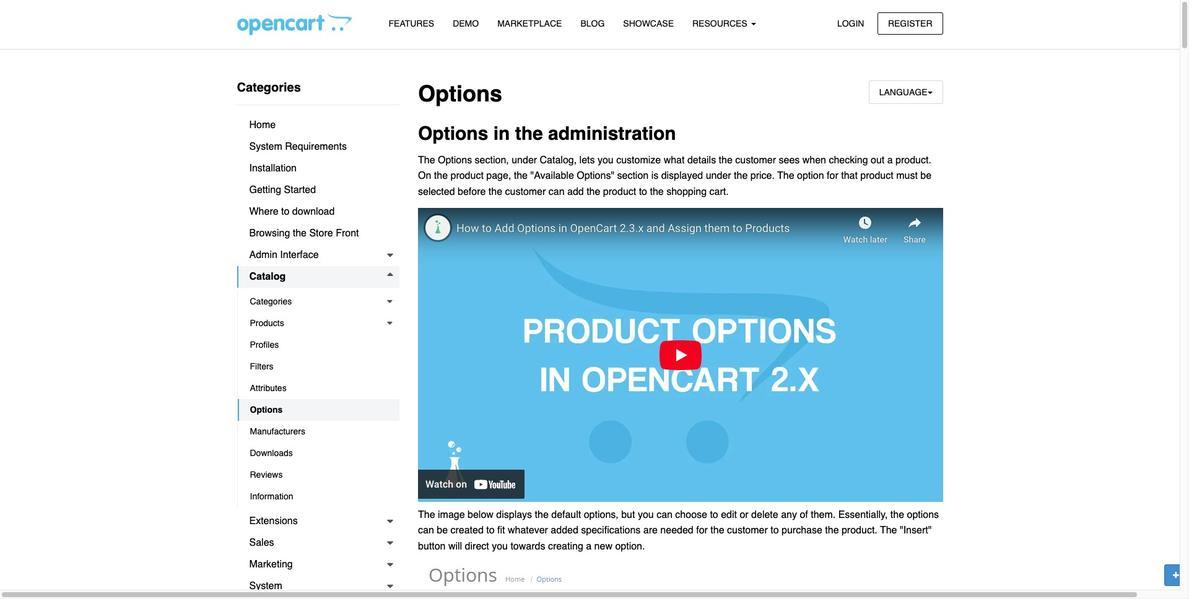 Task type: locate. For each thing, give the bounding box(es) containing it.
the
[[515, 123, 543, 145], [719, 155, 733, 166], [434, 171, 448, 182], [514, 171, 528, 182], [734, 171, 748, 182], [489, 186, 503, 198], [587, 186, 601, 198], [650, 186, 664, 198], [293, 228, 307, 239], [535, 510, 549, 521], [891, 510, 905, 521], [711, 526, 725, 537], [826, 526, 839, 537]]

1 horizontal spatial for
[[827, 171, 839, 182]]

the right the in
[[515, 123, 543, 145]]

2 system from the top
[[249, 581, 282, 592]]

options down attributes at the bottom left
[[250, 405, 283, 415]]

the up on
[[418, 155, 435, 166]]

customer down page,
[[505, 186, 546, 198]]

product down the out
[[861, 171, 894, 182]]

the right page,
[[514, 171, 528, 182]]

you right lets
[[598, 155, 614, 166]]

for down choose
[[697, 526, 708, 537]]

a inside the image below displays the default options, but you can choose to edit or delete any of them. essentially, the options can be created to fit whatever added specifications are needed for the customer to purchase the product. the "insert" button will direct you towards creating a new option.
[[586, 541, 592, 553]]

options
[[908, 510, 940, 521]]

browsing
[[249, 228, 290, 239]]

0 vertical spatial can
[[549, 186, 565, 198]]

checking
[[829, 155, 869, 166]]

0 horizontal spatial product.
[[842, 526, 878, 537]]

under up '"available' on the left of page
[[512, 155, 537, 166]]

you down fit
[[492, 541, 508, 553]]

options up the in
[[418, 81, 503, 107]]

page,
[[487, 171, 511, 182]]

0 horizontal spatial a
[[586, 541, 592, 553]]

product. up must at the right of page
[[896, 155, 932, 166]]

0 vertical spatial for
[[827, 171, 839, 182]]

options inside the options section, under catalog, lets you customize what details the customer sees when checking out a product. on the product page, the "available options" section is displayed under the price. the option for that product must be selected before the customer can add the product to the shopping cart.
[[438, 155, 472, 166]]

system requirements link
[[237, 136, 400, 158]]

the left image
[[418, 510, 435, 521]]

information link
[[238, 486, 400, 508]]

you up "are"
[[638, 510, 654, 521]]

1 vertical spatial under
[[706, 171, 732, 182]]

getting started
[[249, 185, 316, 196]]

created
[[451, 526, 484, 537]]

1 horizontal spatial be
[[921, 171, 932, 182]]

creating
[[548, 541, 584, 553]]

2 horizontal spatial can
[[657, 510, 673, 521]]

to
[[639, 186, 648, 198], [281, 206, 290, 218], [710, 510, 719, 521], [487, 526, 495, 537], [771, 526, 779, 537]]

system inside "link"
[[249, 141, 282, 152]]

"available
[[531, 171, 574, 182]]

blog
[[581, 19, 605, 29]]

categories up products
[[250, 297, 292, 307]]

can down '"available' on the left of page
[[549, 186, 565, 198]]

0 horizontal spatial for
[[697, 526, 708, 537]]

to left edit
[[710, 510, 719, 521]]

in
[[494, 123, 510, 145]]

out
[[871, 155, 885, 166]]

choose
[[676, 510, 708, 521]]

or
[[740, 510, 749, 521]]

before
[[458, 186, 486, 198]]

to right where
[[281, 206, 290, 218]]

0 horizontal spatial be
[[437, 526, 448, 537]]

1 vertical spatial categories
[[250, 297, 292, 307]]

extensions
[[249, 516, 298, 527]]

showcase link
[[614, 13, 684, 35]]

a inside the options section, under catalog, lets you customize what details the customer sees when checking out a product. on the product page, the "available options" section is displayed under the price. the option for that product must be selected before the customer can add the product to the shopping cart.
[[888, 155, 893, 166]]

under up 'cart.'
[[706, 171, 732, 182]]

categories link
[[238, 291, 400, 313]]

downloads link
[[238, 443, 400, 465]]

to down section
[[639, 186, 648, 198]]

profiles link
[[238, 335, 400, 356]]

the down edit
[[711, 526, 725, 537]]

blog link
[[572, 13, 614, 35]]

shopping
[[667, 186, 707, 198]]

system
[[249, 141, 282, 152], [249, 581, 282, 592]]

be
[[921, 171, 932, 182], [437, 526, 448, 537]]

specifications
[[581, 526, 641, 537]]

1 horizontal spatial product.
[[896, 155, 932, 166]]

for inside the options section, under catalog, lets you customize what details the customer sees when checking out a product. on the product page, the "available options" section is displayed under the price. the option for that product must be selected before the customer can add the product to the shopping cart.
[[827, 171, 839, 182]]

the image below displays the default options, but you can choose to edit or delete any of them. essentially, the options can be created to fit whatever added specifications are needed for the customer to purchase the product. the "insert" button will direct you towards creating a new option.
[[418, 510, 940, 553]]

fit
[[498, 526, 505, 537]]

products link
[[238, 313, 400, 335]]

0 horizontal spatial you
[[492, 541, 508, 553]]

price.
[[751, 171, 775, 182]]

0 horizontal spatial product
[[451, 171, 484, 182]]

marketing
[[249, 560, 293, 571]]

image
[[438, 510, 465, 521]]

can up needed
[[657, 510, 673, 521]]

1 vertical spatial product.
[[842, 526, 878, 537]]

1 horizontal spatial product
[[604, 186, 637, 198]]

the down 'them.'
[[826, 526, 839, 537]]

option
[[798, 171, 825, 182]]

the down is
[[650, 186, 664, 198]]

0 horizontal spatial under
[[512, 155, 537, 166]]

product
[[451, 171, 484, 182], [861, 171, 894, 182], [604, 186, 637, 198]]

add
[[568, 186, 584, 198]]

1 horizontal spatial under
[[706, 171, 732, 182]]

0 vertical spatial be
[[921, 171, 932, 182]]

for
[[827, 171, 839, 182], [697, 526, 708, 537]]

2 horizontal spatial you
[[638, 510, 654, 521]]

resources
[[693, 19, 750, 29]]

them.
[[811, 510, 836, 521]]

to left fit
[[487, 526, 495, 537]]

getting
[[249, 185, 281, 196]]

0 vertical spatial system
[[249, 141, 282, 152]]

0 vertical spatial a
[[888, 155, 893, 166]]

opencart - open source shopping cart solution image
[[237, 13, 352, 35]]

catalog link
[[237, 266, 400, 288]]

0 horizontal spatial can
[[418, 526, 434, 537]]

1 horizontal spatial you
[[598, 155, 614, 166]]

1 vertical spatial a
[[586, 541, 592, 553]]

a right the out
[[888, 155, 893, 166]]

store
[[310, 228, 333, 239]]

for left that
[[827, 171, 839, 182]]

be inside the image below displays the default options, but you can choose to edit or delete any of them. essentially, the options can be created to fit whatever added specifications are needed for the customer to purchase the product. the "insert" button will direct you towards creating a new option.
[[437, 526, 448, 537]]

2 vertical spatial customer
[[728, 526, 768, 537]]

1 vertical spatial system
[[249, 581, 282, 592]]

language button
[[869, 81, 944, 104]]

where to download
[[249, 206, 335, 218]]

categories inside categories link
[[250, 297, 292, 307]]

any
[[782, 510, 798, 521]]

under
[[512, 155, 537, 166], [706, 171, 732, 182]]

you
[[598, 155, 614, 166], [638, 510, 654, 521], [492, 541, 508, 553]]

0 vertical spatial categories
[[237, 81, 301, 95]]

be right must at the right of page
[[921, 171, 932, 182]]

0 vertical spatial you
[[598, 155, 614, 166]]

product. down essentially,
[[842, 526, 878, 537]]

1 vertical spatial you
[[638, 510, 654, 521]]

installation
[[249, 163, 297, 174]]

section,
[[475, 155, 509, 166]]

1 horizontal spatial a
[[888, 155, 893, 166]]

0 vertical spatial product.
[[896, 155, 932, 166]]

0 vertical spatial under
[[512, 155, 537, 166]]

browsing the store front link
[[237, 223, 400, 245]]

customer inside the image below displays the default options, but you can choose to edit or delete any of them. essentially, the options can be created to fit whatever added specifications are needed for the customer to purchase the product. the "insert" button will direct you towards creating a new option.
[[728, 526, 768, 537]]

customer down or
[[728, 526, 768, 537]]

product. inside the options section, under catalog, lets you customize what details the customer sees when checking out a product. on the product page, the "available options" section is displayed under the price. the option for that product must be selected before the customer can add the product to the shopping cart.
[[896, 155, 932, 166]]

product down section
[[604, 186, 637, 198]]

product. inside the image below displays the default options, but you can choose to edit or delete any of them. essentially, the options can be created to fit whatever added specifications are needed for the customer to purchase the product. the "insert" button will direct you towards creating a new option.
[[842, 526, 878, 537]]

selected
[[418, 186, 455, 198]]

product.
[[896, 155, 932, 166], [842, 526, 878, 537]]

system down home
[[249, 141, 282, 152]]

options up before
[[438, 155, 472, 166]]

options
[[418, 81, 503, 107], [418, 123, 489, 145], [438, 155, 472, 166], [250, 405, 283, 415]]

the right on
[[434, 171, 448, 182]]

extensions link
[[237, 511, 400, 533]]

customer
[[736, 155, 777, 166], [505, 186, 546, 198], [728, 526, 768, 537]]

default
[[552, 510, 581, 521]]

options"
[[577, 171, 615, 182]]

customer up price.
[[736, 155, 777, 166]]

register link
[[878, 12, 944, 35]]

direct
[[465, 541, 489, 553]]

the left "insert"
[[881, 526, 898, 537]]

1 horizontal spatial can
[[549, 186, 565, 198]]

features
[[389, 19, 435, 29]]

sales
[[249, 538, 274, 549]]

can up button
[[418, 526, 434, 537]]

options,
[[584, 510, 619, 521]]

1 vertical spatial for
[[697, 526, 708, 537]]

1 system from the top
[[249, 141, 282, 152]]

can
[[549, 186, 565, 198], [657, 510, 673, 521], [418, 526, 434, 537]]

a left new
[[586, 541, 592, 553]]

be down image
[[437, 526, 448, 537]]

system down 'marketing'
[[249, 581, 282, 592]]

product up before
[[451, 171, 484, 182]]

1 vertical spatial can
[[657, 510, 673, 521]]

1 vertical spatial be
[[437, 526, 448, 537]]

categories up home
[[237, 81, 301, 95]]



Task type: describe. For each thing, give the bounding box(es) containing it.
profiles
[[250, 340, 279, 350]]

system for system
[[249, 581, 282, 592]]

catalog
[[249, 271, 286, 283]]

section
[[618, 171, 649, 182]]

login link
[[827, 12, 875, 35]]

whatever
[[508, 526, 548, 537]]

administration
[[548, 123, 677, 145]]

language
[[880, 87, 928, 97]]

is
[[652, 171, 659, 182]]

system for system requirements
[[249, 141, 282, 152]]

added
[[551, 526, 579, 537]]

front
[[336, 228, 359, 239]]

demo
[[453, 19, 479, 29]]

0 vertical spatial customer
[[736, 155, 777, 166]]

1 vertical spatial customer
[[505, 186, 546, 198]]

interface
[[280, 250, 319, 261]]

options up section,
[[418, 123, 489, 145]]

be inside the options section, under catalog, lets you customize what details the customer sees when checking out a product. on the product page, the "available options" section is displayed under the price. the option for that product must be selected before the customer can add the product to the shopping cart.
[[921, 171, 932, 182]]

attributes link
[[238, 378, 400, 400]]

catalog,
[[540, 155, 577, 166]]

for inside the image below displays the default options, but you can choose to edit or delete any of them. essentially, the options can be created to fit whatever added specifications are needed for the customer to purchase the product. the "insert" button will direct you towards creating a new option.
[[697, 526, 708, 537]]

admin
[[249, 250, 278, 261]]

marketplace link
[[488, 13, 572, 35]]

delete
[[752, 510, 779, 521]]

requirements
[[285, 141, 347, 152]]

towards
[[511, 541, 546, 553]]

to down delete
[[771, 526, 779, 537]]

register
[[889, 18, 933, 28]]

information
[[250, 492, 293, 502]]

options link
[[238, 400, 400, 421]]

must
[[897, 171, 918, 182]]

cart.
[[710, 186, 729, 198]]

the left store
[[293, 228, 307, 239]]

2 vertical spatial you
[[492, 541, 508, 553]]

where
[[249, 206, 279, 218]]

needed
[[661, 526, 694, 537]]

what
[[664, 155, 685, 166]]

getting started link
[[237, 180, 400, 201]]

on
[[418, 171, 432, 182]]

the up whatever
[[535, 510, 549, 521]]

displays
[[497, 510, 532, 521]]

manufacturers
[[250, 427, 306, 437]]

the down "sees"
[[778, 171, 795, 182]]

when
[[803, 155, 827, 166]]

home
[[249, 120, 276, 131]]

products
[[250, 319, 284, 328]]

the left price.
[[734, 171, 748, 182]]

but
[[622, 510, 635, 521]]

where to download link
[[237, 201, 400, 223]]

2 vertical spatial can
[[418, 526, 434, 537]]

download
[[292, 206, 335, 218]]

look options image
[[418, 563, 1190, 600]]

browsing the store front
[[249, 228, 359, 239]]

sales link
[[237, 533, 400, 555]]

installation link
[[237, 158, 400, 180]]

started
[[284, 185, 316, 196]]

system requirements
[[249, 141, 347, 152]]

displayed
[[662, 171, 704, 182]]

option.
[[616, 541, 645, 553]]

to inside where to download link
[[281, 206, 290, 218]]

below
[[468, 510, 494, 521]]

resources link
[[684, 13, 766, 35]]

filters
[[250, 362, 274, 372]]

will
[[449, 541, 462, 553]]

system link
[[237, 576, 400, 598]]

to inside the options section, under catalog, lets you customize what details the customer sees when checking out a product. on the product page, the "available options" section is displayed under the price. the option for that product must be selected before the customer can add the product to the shopping cart.
[[639, 186, 648, 198]]

lets
[[580, 155, 595, 166]]

essentially,
[[839, 510, 888, 521]]

the options section, under catalog, lets you customize what details the customer sees when checking out a product. on the product page, the "available options" section is displayed under the price. the option for that product must be selected before the customer can add the product to the shopping cart.
[[418, 155, 932, 198]]

demo link
[[444, 13, 488, 35]]

purchase
[[782, 526, 823, 537]]

are
[[644, 526, 658, 537]]

features link
[[380, 13, 444, 35]]

attributes
[[250, 384, 287, 394]]

of
[[800, 510, 809, 521]]

"insert"
[[900, 526, 932, 537]]

that
[[842, 171, 858, 182]]

2 horizontal spatial product
[[861, 171, 894, 182]]

the down options"
[[587, 186, 601, 198]]

the right details
[[719, 155, 733, 166]]

reviews
[[250, 470, 283, 480]]

can inside the options section, under catalog, lets you customize what details the customer sees when checking out a product. on the product page, the "available options" section is displayed under the price. the option for that product must be selected before the customer can add the product to the shopping cart.
[[549, 186, 565, 198]]

home link
[[237, 115, 400, 136]]

options in the administration
[[418, 123, 677, 145]]

the up "insert"
[[891, 510, 905, 521]]

edit
[[721, 510, 737, 521]]

reviews link
[[238, 465, 400, 486]]

login
[[838, 18, 865, 28]]

you inside the options section, under catalog, lets you customize what details the customer sees when checking out a product. on the product page, the "available options" section is displayed under the price. the option for that product must be selected before the customer can add the product to the shopping cart.
[[598, 155, 614, 166]]

marketing link
[[237, 555, 400, 576]]

the down page,
[[489, 186, 503, 198]]

button
[[418, 541, 446, 553]]

showcase
[[624, 19, 674, 29]]



Task type: vqa. For each thing, say whether or not it's contained in the screenshot.
AN
no



